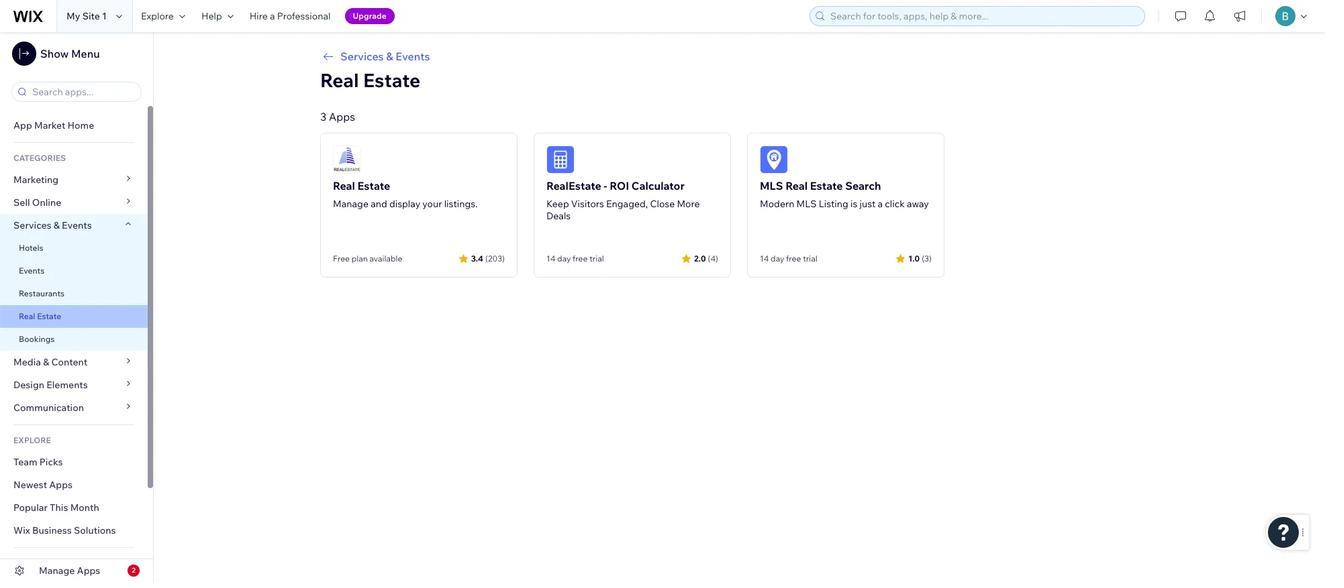 Task type: locate. For each thing, give the bounding box(es) containing it.
apps inside newest apps link
[[49, 479, 73, 491]]

1 vertical spatial services & events
[[13, 220, 92, 232]]

apps for newest apps
[[49, 479, 73, 491]]

market
[[34, 119, 65, 132]]

realestate
[[546, 179, 601, 193]]

1 vertical spatial events
[[62, 220, 92, 232]]

communication link
[[0, 397, 148, 420]]

search
[[845, 179, 881, 193]]

app market home
[[13, 119, 94, 132]]

1 14 from the left
[[546, 254, 555, 264]]

1 horizontal spatial trial
[[803, 254, 817, 264]]

0 horizontal spatial events
[[19, 266, 45, 276]]

-
[[604, 179, 607, 193]]

0 vertical spatial services & events link
[[320, 48, 1158, 64]]

apps for manage apps
[[77, 565, 100, 577]]

real down real estate logo
[[333, 179, 355, 193]]

my site 1
[[66, 10, 107, 22]]

a inside hire a professional link
[[270, 10, 275, 22]]

1 vertical spatial services & events link
[[0, 214, 148, 237]]

display
[[389, 198, 420, 210]]

& for the left services & events link
[[54, 220, 60, 232]]

real estate up 3 apps
[[320, 68, 421, 92]]

business
[[32, 525, 72, 537]]

marketing link
[[0, 168, 148, 191]]

to
[[37, 559, 48, 569]]

2 vertical spatial events
[[19, 266, 45, 276]]

apps right 3
[[329, 110, 355, 124]]

a right hire
[[270, 10, 275, 22]]

1 horizontal spatial a
[[878, 198, 883, 210]]

real up bookings
[[19, 311, 35, 322]]

estate inside real estate manage and display your listings.
[[357, 179, 390, 193]]

1 horizontal spatial 14
[[760, 254, 769, 264]]

1 vertical spatial services
[[13, 220, 51, 232]]

picks
[[39, 456, 63, 469]]

1 horizontal spatial manage
[[333, 198, 369, 210]]

1 horizontal spatial 14 day free trial
[[760, 254, 817, 264]]

available
[[370, 254, 402, 264]]

Search for tools, apps, help & more... field
[[826, 7, 1141, 26]]

0 vertical spatial a
[[270, 10, 275, 22]]

manage
[[333, 198, 369, 210], [39, 565, 75, 577]]

14 for realestate - roi calculator
[[546, 254, 555, 264]]

real estate manage and display your listings.
[[333, 179, 478, 210]]

services & events down upgrade button on the left of page
[[340, 50, 430, 63]]

2.0 (4)
[[694, 253, 718, 263]]

services & events
[[340, 50, 430, 63], [13, 220, 92, 232]]

& right media
[[43, 356, 49, 369]]

1 vertical spatial apps
[[49, 479, 73, 491]]

14 right (4)
[[760, 254, 769, 264]]

0 vertical spatial events
[[396, 50, 430, 63]]

day down 'deals'
[[557, 254, 571, 264]]

14 day free trial
[[546, 254, 604, 264], [760, 254, 817, 264]]

estate
[[363, 68, 421, 92], [357, 179, 390, 193], [810, 179, 843, 193], [37, 311, 61, 322]]

2 free from the left
[[786, 254, 801, 264]]

free for realestate
[[573, 254, 588, 264]]

bookings
[[19, 334, 55, 344]]

2 14 day free trial from the left
[[760, 254, 817, 264]]

mls left listing
[[797, 198, 817, 210]]

1 vertical spatial real estate
[[19, 311, 61, 322]]

1 horizontal spatial services
[[340, 50, 384, 63]]

services & events down online
[[13, 220, 92, 232]]

free
[[333, 254, 350, 264]]

home
[[67, 119, 94, 132]]

professional
[[277, 10, 331, 22]]

& down upgrade button on the left of page
[[386, 50, 393, 63]]

1 vertical spatial manage
[[39, 565, 75, 577]]

a
[[270, 10, 275, 22], [878, 198, 883, 210]]

2 horizontal spatial apps
[[329, 110, 355, 124]]

show menu button
[[12, 42, 100, 66]]

14 down 'deals'
[[546, 254, 555, 264]]

services down upgrade button on the left of page
[[340, 50, 384, 63]]

trial
[[589, 254, 604, 264], [803, 254, 817, 264]]

1 vertical spatial &
[[54, 220, 60, 232]]

sidebar element
[[0, 32, 154, 583]]

0 horizontal spatial services
[[13, 220, 51, 232]]

real
[[320, 68, 359, 92], [333, 179, 355, 193], [786, 179, 808, 193], [19, 311, 35, 322]]

1 vertical spatial mls
[[797, 198, 817, 210]]

content
[[51, 356, 87, 369]]

1 vertical spatial a
[[878, 198, 883, 210]]

0 horizontal spatial &
[[43, 356, 49, 369]]

(203)
[[485, 253, 505, 263]]

1 horizontal spatial real estate
[[320, 68, 421, 92]]

2 vertical spatial &
[[43, 356, 49, 369]]

& down online
[[54, 220, 60, 232]]

1 14 day free trial from the left
[[546, 254, 604, 264]]

14
[[546, 254, 555, 264], [760, 254, 769, 264]]

newest apps link
[[0, 474, 148, 497]]

2 trial from the left
[[803, 254, 817, 264]]

0 horizontal spatial real estate
[[19, 311, 61, 322]]

14 day free trial for mls
[[760, 254, 817, 264]]

&
[[386, 50, 393, 63], [54, 220, 60, 232], [43, 356, 49, 369]]

restaurants link
[[0, 283, 148, 305]]

wix business solutions
[[13, 525, 116, 537]]

0 horizontal spatial mls
[[760, 179, 783, 193]]

14 for mls real estate search
[[760, 254, 769, 264]]

apps for 3 apps
[[329, 110, 355, 124]]

0 horizontal spatial trial
[[589, 254, 604, 264]]

menu
[[71, 47, 100, 60]]

popular this month
[[13, 502, 99, 514]]

a right just
[[878, 198, 883, 210]]

realestate - roi calculator logo image
[[546, 146, 575, 174]]

roi
[[610, 179, 629, 193]]

real estate logo image
[[333, 146, 361, 174]]

0 vertical spatial services & events
[[340, 50, 430, 63]]

mls
[[760, 179, 783, 193], [797, 198, 817, 210]]

0 horizontal spatial free
[[573, 254, 588, 264]]

1 horizontal spatial apps
[[77, 565, 100, 577]]

0 horizontal spatial day
[[557, 254, 571, 264]]

services & events link
[[320, 48, 1158, 64], [0, 214, 148, 237]]

services & events inside sidebar 'element'
[[13, 220, 92, 232]]

0 horizontal spatial 14 day free trial
[[546, 254, 604, 264]]

hire
[[250, 10, 268, 22]]

0 horizontal spatial a
[[270, 10, 275, 22]]

1 free from the left
[[573, 254, 588, 264]]

free
[[573, 254, 588, 264], [786, 254, 801, 264]]

real estate
[[320, 68, 421, 92], [19, 311, 61, 322]]

away
[[907, 198, 929, 210]]

sell
[[13, 197, 30, 209]]

real inside real estate link
[[19, 311, 35, 322]]

real estate link
[[0, 305, 148, 328]]

and
[[371, 198, 387, 210]]

0 vertical spatial mls
[[760, 179, 783, 193]]

1 horizontal spatial &
[[54, 220, 60, 232]]

1 trial from the left
[[589, 254, 604, 264]]

communication
[[13, 402, 86, 414]]

2 vertical spatial apps
[[77, 565, 100, 577]]

free down modern
[[786, 254, 801, 264]]

apps up this
[[49, 479, 73, 491]]

3.4 (203)
[[471, 253, 505, 263]]

free down visitors
[[573, 254, 588, 264]]

apps right help
[[77, 565, 100, 577]]

3
[[320, 110, 326, 124]]

& inside 'link'
[[43, 356, 49, 369]]

0 vertical spatial manage
[[333, 198, 369, 210]]

apps
[[329, 110, 355, 124], [49, 479, 73, 491], [77, 565, 100, 577]]

real up 3 apps
[[320, 68, 359, 92]]

0 vertical spatial services
[[340, 50, 384, 63]]

services up hotels
[[13, 220, 51, 232]]

design elements link
[[0, 374, 148, 397]]

real estate down 'restaurants'
[[19, 311, 61, 322]]

1 horizontal spatial events
[[62, 220, 92, 232]]

0 horizontal spatial manage
[[39, 565, 75, 577]]

14 day free trial down modern
[[760, 254, 817, 264]]

hire a professional link
[[242, 0, 339, 32]]

popular this month link
[[0, 497, 148, 520]]

real up modern
[[786, 179, 808, 193]]

0 horizontal spatial services & events
[[13, 220, 92, 232]]

14 day free trial down 'deals'
[[546, 254, 604, 264]]

1 day from the left
[[557, 254, 571, 264]]

mls up modern
[[760, 179, 783, 193]]

upgrade button
[[345, 8, 395, 24]]

0 horizontal spatial apps
[[49, 479, 73, 491]]

day for realestate
[[557, 254, 571, 264]]

0 vertical spatial apps
[[329, 110, 355, 124]]

2.0
[[694, 253, 706, 263]]

2 day from the left
[[771, 254, 784, 264]]

you
[[73, 559, 91, 569]]

estate inside sidebar 'element'
[[37, 311, 61, 322]]

team picks
[[13, 456, 63, 469]]

0 horizontal spatial 14
[[546, 254, 555, 264]]

2 14 from the left
[[760, 254, 769, 264]]

upgrade
[[353, 11, 387, 21]]

2 horizontal spatial &
[[386, 50, 393, 63]]

services inside sidebar 'element'
[[13, 220, 51, 232]]

apps to help you
[[13, 559, 91, 569]]

day down modern
[[771, 254, 784, 264]]

1 horizontal spatial free
[[786, 254, 801, 264]]

free plan available
[[333, 254, 402, 264]]

categories
[[13, 153, 66, 163]]

media
[[13, 356, 41, 369]]

1 horizontal spatial day
[[771, 254, 784, 264]]

(3)
[[922, 253, 932, 263]]

solutions
[[74, 525, 116, 537]]



Task type: describe. For each thing, give the bounding box(es) containing it.
design
[[13, 379, 44, 391]]

team picks link
[[0, 451, 148, 474]]

is
[[851, 198, 858, 210]]

a inside 'mls real estate search modern mls listing is just a click away'
[[878, 198, 883, 210]]

real estate inside sidebar 'element'
[[19, 311, 61, 322]]

keep
[[546, 198, 569, 210]]

0 horizontal spatial services & events link
[[0, 214, 148, 237]]

hotels
[[19, 243, 43, 253]]

sell online link
[[0, 191, 148, 214]]

visitors
[[571, 198, 604, 210]]

hotels link
[[0, 237, 148, 260]]

click
[[885, 198, 905, 210]]

media & content link
[[0, 351, 148, 374]]

restaurants
[[19, 289, 64, 299]]

app
[[13, 119, 32, 132]]

manage apps
[[39, 565, 100, 577]]

2
[[132, 567, 135, 575]]

real inside real estate manage and display your listings.
[[333, 179, 355, 193]]

wix business solutions link
[[0, 520, 148, 542]]

trial for -
[[589, 254, 604, 264]]

engaged,
[[606, 198, 648, 210]]

this
[[50, 502, 68, 514]]

1 horizontal spatial services & events link
[[320, 48, 1158, 64]]

3 apps
[[320, 110, 355, 124]]

popular
[[13, 502, 48, 514]]

more
[[677, 198, 700, 210]]

1 horizontal spatial mls
[[797, 198, 817, 210]]

show
[[40, 47, 69, 60]]

modern
[[760, 198, 794, 210]]

mls real estate search logo image
[[760, 146, 788, 174]]

elements
[[46, 379, 88, 391]]

wix
[[13, 525, 30, 537]]

events inside events link
[[19, 266, 45, 276]]

deals
[[546, 210, 571, 222]]

estate inside 'mls real estate search modern mls listing is just a click away'
[[810, 179, 843, 193]]

show menu
[[40, 47, 100, 60]]

close
[[650, 198, 675, 210]]

real inside 'mls real estate search modern mls listing is just a click away'
[[786, 179, 808, 193]]

manage inside real estate manage and display your listings.
[[333, 198, 369, 210]]

day for mls
[[771, 254, 784, 264]]

listings.
[[444, 198, 478, 210]]

1
[[102, 10, 107, 22]]

plan
[[352, 254, 368, 264]]

0 vertical spatial real estate
[[320, 68, 421, 92]]

1 horizontal spatial services & events
[[340, 50, 430, 63]]

14 day free trial for realestate
[[546, 254, 604, 264]]

trial for real
[[803, 254, 817, 264]]

team
[[13, 456, 37, 469]]

month
[[70, 502, 99, 514]]

newest
[[13, 479, 47, 491]]

design elements
[[13, 379, 88, 391]]

realestate - roi calculator keep visitors engaged, close more deals
[[546, 179, 700, 222]]

1.0 (3)
[[908, 253, 932, 263]]

free for mls
[[786, 254, 801, 264]]

help
[[201, 10, 222, 22]]

mls real estate search modern mls listing is just a click away
[[760, 179, 929, 210]]

online
[[32, 197, 61, 209]]

events link
[[0, 260, 148, 283]]

help button
[[193, 0, 242, 32]]

3.4
[[471, 253, 483, 263]]

hire a professional
[[250, 10, 331, 22]]

0 vertical spatial &
[[386, 50, 393, 63]]

bookings link
[[0, 328, 148, 351]]

marketing
[[13, 174, 59, 186]]

& for "media & content" 'link'
[[43, 356, 49, 369]]

1.0
[[908, 253, 920, 263]]

listing
[[819, 198, 848, 210]]

Search apps... field
[[28, 83, 137, 101]]

(4)
[[708, 253, 718, 263]]

my
[[66, 10, 80, 22]]

site
[[82, 10, 100, 22]]

app market home link
[[0, 114, 148, 137]]

newest apps
[[13, 479, 73, 491]]

help
[[50, 559, 71, 569]]

apps
[[13, 559, 35, 569]]

manage inside sidebar 'element'
[[39, 565, 75, 577]]

explore
[[13, 436, 51, 446]]

explore
[[141, 10, 174, 22]]

media & content
[[13, 356, 87, 369]]

your
[[422, 198, 442, 210]]

calculator
[[632, 179, 685, 193]]

2 horizontal spatial events
[[396, 50, 430, 63]]

just
[[860, 198, 876, 210]]



Task type: vqa. For each thing, say whether or not it's contained in the screenshot.


